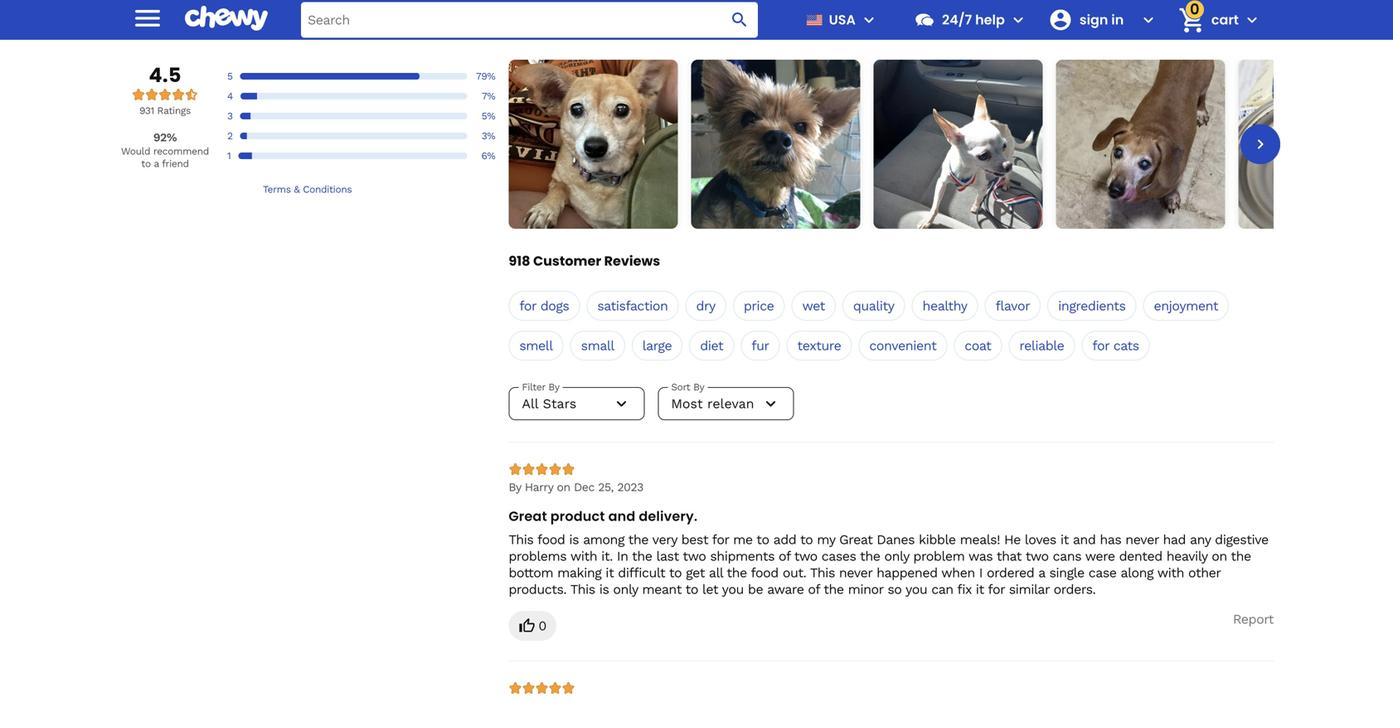 Task type: describe. For each thing, give the bounding box(es) containing it.
texture
[[798, 338, 842, 354]]

minor
[[848, 582, 884, 598]]

cats
[[1114, 338, 1140, 354]]

0 vertical spatial a
[[235, 19, 241, 33]]

fix
[[958, 582, 972, 598]]

the down danes
[[860, 549, 881, 564]]

similar
[[1009, 582, 1050, 598]]

for left me
[[712, 532, 729, 548]]

customer
[[533, 252, 602, 270]]

digestive
[[1215, 532, 1269, 548]]

smell
[[520, 338, 553, 354]]

to left the my
[[800, 532, 813, 548]]

help menu image
[[1009, 10, 1029, 30]]

0 horizontal spatial great
[[509, 507, 547, 526]]

Search text field
[[301, 2, 758, 38]]

write a review
[[203, 19, 282, 33]]

problem
[[914, 549, 965, 564]]

4.5
[[149, 61, 181, 89]]

diet
[[700, 338, 724, 354]]

it.
[[602, 549, 613, 564]]

aware
[[768, 582, 804, 598]]

cans
[[1053, 549, 1082, 564]]

by
[[509, 481, 521, 494]]

meant
[[642, 582, 682, 598]]

ingredients
[[1059, 298, 1126, 314]]

for dogs
[[520, 298, 569, 314]]

any
[[1190, 532, 1211, 548]]

for down the ordered
[[988, 582, 1005, 598]]

account menu image
[[1139, 10, 1159, 30]]

1 two from the left
[[683, 549, 706, 564]]

0 vertical spatial on
[[557, 481, 571, 494]]

items image
[[1177, 6, 1207, 35]]

6%
[[482, 150, 496, 162]]

orders.
[[1054, 582, 1096, 598]]

terms & conditions link
[[119, 183, 496, 196]]

1 horizontal spatial in
[[1112, 10, 1124, 29]]

dogs
[[541, 298, 569, 314]]

product
[[551, 507, 605, 526]]

loves
[[1025, 532, 1057, 548]]

1
[[227, 150, 231, 162]]

problems
[[509, 549, 567, 564]]

2
[[227, 130, 233, 142]]

making
[[558, 565, 602, 581]]

1 vertical spatial food
[[751, 565, 779, 581]]

out.
[[783, 565, 807, 581]]

24/7 help link
[[908, 0, 1005, 40]]

i
[[980, 565, 983, 581]]

bottom
[[509, 565, 553, 581]]

0 horizontal spatial only
[[613, 582, 638, 598]]

4
[[227, 90, 233, 102]]

shipments
[[710, 549, 775, 564]]

cart menu image
[[1243, 10, 1263, 30]]

fur
[[752, 338, 769, 354]]

4 list item from the left
[[1056, 60, 1226, 229]]

cases
[[822, 549, 857, 564]]

when
[[942, 565, 975, 581]]

can
[[932, 582, 954, 598]]

usa
[[829, 10, 856, 29]]

918
[[509, 252, 531, 270]]

1 vertical spatial great
[[840, 532, 873, 548]]

submit search image
[[730, 10, 750, 30]]

happened
[[877, 565, 938, 581]]

large
[[643, 338, 672, 354]]

difficult
[[618, 565, 665, 581]]

0 vertical spatial food
[[538, 532, 565, 548]]

1 you from the left
[[722, 582, 744, 598]]

menu image
[[131, 1, 164, 35]]

he
[[1005, 532, 1021, 548]]

0 button
[[509, 611, 556, 641]]

all
[[709, 565, 723, 581]]

on inside great product and delivery. this food is among the very best for me to add to my great danes kibble meals! he loves it and has never had any digestive problems with it.  in the last two shipments of two cases the only problem was that two cans were dented heavily on the bottom making it difficult to get all the food out. this never happened when i ordered a single case along with other products. this is only meant to let you be aware of the minor so you can fix it for similar orders.
[[1212, 549, 1228, 564]]

ordered
[[987, 565, 1035, 581]]

price
[[744, 298, 774, 314]]

24/7
[[942, 10, 972, 29]]

for left cats
[[1093, 338, 1110, 354]]

the down 'digestive'
[[1231, 549, 1252, 564]]

case
[[1089, 565, 1117, 581]]

along
[[1121, 565, 1154, 581]]

92% would recommend to a friend
[[121, 131, 209, 170]]

in inside great product and delivery. this food is among the very best for me to add to my great danes kibble meals! he loves it and has never had any digestive problems with it.  in the last two shipments of two cases the only problem was that two cans were dented heavily on the bottom making it difficult to get all the food out. this never happened when i ordered a single case along with other products. this is only meant to let you be aware of the minor so you can fix it for similar orders.
[[617, 549, 628, 564]]

chewy home image
[[185, 0, 268, 37]]

harry
[[525, 481, 553, 494]]

great product and delivery. this food is among the very best for me to add to my great danes kibble meals! he loves it and has never had any digestive problems with it.  in the last two shipments of two cases the only problem was that two cans were dented heavily on the bottom making it difficult to get all the food out. this never happened when i ordered a single case along with other products. this is only meant to let you be aware of the minor so you can fix it for similar orders.
[[509, 507, 1269, 598]]

convenient
[[870, 338, 937, 354]]

healthy
[[923, 298, 968, 314]]

1 horizontal spatial it
[[976, 582, 984, 598]]

for left dogs
[[520, 298, 536, 314]]

cart
[[1212, 10, 1239, 29]]

0 horizontal spatial of
[[779, 549, 791, 564]]

to down get
[[686, 582, 698, 598]]

25,
[[598, 481, 614, 494]]

menu image
[[859, 10, 879, 30]]

918 customer reviews
[[509, 252, 661, 270]]

terms & conditions
[[263, 184, 352, 195]]

2 you from the left
[[906, 582, 928, 598]]



Task type: vqa. For each thing, say whether or not it's contained in the screenshot.
may
no



Task type: locate. For each thing, give the bounding box(es) containing it.
2 horizontal spatial a
[[1039, 565, 1046, 581]]

0 horizontal spatial a
[[154, 158, 159, 170]]

flavor
[[996, 298, 1030, 314]]

1 vertical spatial a
[[154, 158, 159, 170]]

1 horizontal spatial reviews
[[604, 252, 661, 270]]

the left minor
[[824, 582, 844, 598]]

2 vertical spatial this
[[571, 582, 595, 598]]

a
[[235, 19, 241, 33], [154, 158, 159, 170], [1039, 565, 1046, 581]]

1 horizontal spatial you
[[906, 582, 928, 598]]

great
[[509, 507, 547, 526], [840, 532, 873, 548]]

the down shipments on the right bottom
[[727, 565, 747, 581]]

the
[[629, 532, 649, 548], [632, 549, 653, 564], [860, 549, 881, 564], [1231, 549, 1252, 564], [727, 565, 747, 581], [824, 582, 844, 598]]

0 horizontal spatial with
[[571, 549, 597, 564]]

it
[[1061, 532, 1069, 548], [606, 565, 614, 581], [976, 582, 984, 598]]

1 vertical spatial reviews
[[604, 252, 661, 270]]

0 vertical spatial it
[[1061, 532, 1069, 548]]

931
[[139, 105, 154, 116]]

5
[[227, 70, 233, 82]]

and
[[609, 507, 636, 526], [1073, 532, 1096, 548]]

1 vertical spatial only
[[613, 582, 638, 598]]

chewy support image
[[914, 9, 936, 31]]

kibble
[[919, 532, 956, 548]]

danes
[[877, 532, 915, 548]]

0 vertical spatial with
[[571, 549, 597, 564]]

products.
[[509, 582, 567, 598]]

this down "making"
[[571, 582, 595, 598]]

0 horizontal spatial reviews
[[119, 14, 189, 38]]

92%
[[153, 131, 177, 144]]

never up minor
[[839, 565, 873, 581]]

two down loves
[[1026, 549, 1049, 564]]

in right sign
[[1112, 10, 1124, 29]]

1 vertical spatial with
[[1158, 565, 1185, 581]]

0 vertical spatial only
[[885, 549, 910, 564]]

in
[[1112, 10, 1124, 29], [617, 549, 628, 564]]

1 horizontal spatial never
[[1126, 532, 1159, 548]]

2 two from the left
[[795, 549, 818, 564]]

24/7 help
[[942, 10, 1005, 29]]

1 vertical spatial in
[[617, 549, 628, 564]]

was
[[969, 549, 993, 564]]

3 list item from the left
[[874, 60, 1043, 229]]

1 horizontal spatial this
[[571, 582, 595, 598]]

a left 'friend' at the left top
[[154, 158, 159, 170]]

wet
[[803, 298, 825, 314]]

food
[[538, 532, 565, 548], [751, 565, 779, 581]]

dented
[[1120, 549, 1163, 564]]

this down cases
[[810, 565, 835, 581]]

for cats
[[1093, 338, 1140, 354]]

1 horizontal spatial of
[[808, 582, 820, 598]]

this
[[509, 532, 534, 548], [810, 565, 835, 581], [571, 582, 595, 598]]

2 vertical spatial a
[[1039, 565, 1046, 581]]

has
[[1100, 532, 1122, 548]]

on
[[557, 481, 571, 494], [1212, 549, 1228, 564]]

1 horizontal spatial only
[[885, 549, 910, 564]]

1 horizontal spatial a
[[235, 19, 241, 33]]

the left very
[[629, 532, 649, 548]]

among
[[583, 532, 625, 548]]

1 vertical spatial is
[[600, 582, 609, 598]]

a right write
[[235, 19, 241, 33]]

79%
[[476, 70, 496, 82]]

0 horizontal spatial never
[[839, 565, 873, 581]]

to
[[141, 158, 151, 170], [757, 532, 770, 548], [800, 532, 813, 548], [669, 565, 682, 581], [686, 582, 698, 598]]

0 vertical spatial in
[[1112, 10, 1124, 29]]

2023
[[617, 481, 644, 494]]

with down heavily
[[1158, 565, 1185, 581]]

and up were
[[1073, 532, 1096, 548]]

1 horizontal spatial is
[[600, 582, 609, 598]]

reviews up satisfaction
[[604, 252, 661, 270]]

me
[[733, 532, 753, 548]]

the up difficult
[[632, 549, 653, 564]]

two up out.
[[795, 549, 818, 564]]

2 vertical spatial it
[[976, 582, 984, 598]]

of down add
[[779, 549, 791, 564]]

of right aware
[[808, 582, 820, 598]]

never
[[1126, 532, 1159, 548], [839, 565, 873, 581]]

cart link
[[1172, 0, 1239, 40]]

heavily
[[1167, 549, 1208, 564]]

0 horizontal spatial this
[[509, 532, 534, 548]]

1 horizontal spatial with
[[1158, 565, 1185, 581]]

Product search field
[[301, 2, 758, 38]]

1 vertical spatial it
[[606, 565, 614, 581]]

1 vertical spatial of
[[808, 582, 820, 598]]

0 horizontal spatial in
[[617, 549, 628, 564]]

so
[[888, 582, 902, 598]]

quality
[[853, 298, 895, 314]]

0 vertical spatial reviews
[[119, 14, 189, 38]]

reviews
[[119, 14, 189, 38], [604, 252, 661, 270]]

5 list item from the left
[[1239, 60, 1394, 229]]

is down "making"
[[600, 582, 609, 598]]

by harry on dec 25, 2023
[[509, 481, 644, 494]]

list
[[509, 60, 1394, 229]]

this up the problems
[[509, 532, 534, 548]]

satisfaction
[[598, 298, 668, 314]]

add
[[774, 532, 797, 548]]

great down harry
[[509, 507, 547, 526]]

3 two from the left
[[1026, 549, 1049, 564]]

2 horizontal spatial two
[[1026, 549, 1049, 564]]

to down would
[[141, 158, 151, 170]]

enjoyment
[[1154, 298, 1219, 314]]

it down it. at the bottom
[[606, 565, 614, 581]]

0 vertical spatial is
[[569, 532, 579, 548]]

recommend
[[153, 146, 209, 157]]

small
[[581, 338, 615, 354]]

conditions
[[303, 184, 352, 195]]

0 vertical spatial never
[[1126, 532, 1159, 548]]

reviews up 4.5
[[119, 14, 189, 38]]

with up "making"
[[571, 549, 597, 564]]

get
[[686, 565, 705, 581]]

0 horizontal spatial and
[[609, 507, 636, 526]]

dry
[[696, 298, 716, 314]]

1 horizontal spatial on
[[1212, 549, 1228, 564]]

a up similar
[[1039, 565, 1046, 581]]

2 list item from the left
[[691, 60, 861, 229]]

2 horizontal spatial this
[[810, 565, 835, 581]]

3%
[[482, 130, 496, 142]]

you down the happened
[[906, 582, 928, 598]]

5%
[[482, 110, 496, 122]]

and up the among
[[609, 507, 636, 526]]

only down difficult
[[613, 582, 638, 598]]

great up cases
[[840, 532, 873, 548]]

list item
[[509, 60, 678, 229], [691, 60, 861, 229], [874, 60, 1043, 229], [1056, 60, 1226, 229], [1239, 60, 1394, 229]]

a inside '92% would recommend to a friend'
[[154, 158, 159, 170]]

report button
[[1233, 611, 1274, 628]]

meals!
[[960, 532, 1000, 548]]

very
[[653, 532, 677, 548]]

on left dec
[[557, 481, 571, 494]]

1 list item from the left
[[509, 60, 678, 229]]

0 vertical spatial this
[[509, 532, 534, 548]]

931 ratings
[[139, 105, 191, 116]]

on up the other on the bottom right of page
[[1212, 549, 1228, 564]]

it right fix
[[976, 582, 984, 598]]

delivery.
[[639, 507, 698, 526]]

0 vertical spatial of
[[779, 549, 791, 564]]

best
[[682, 532, 709, 548]]

1 vertical spatial on
[[1212, 549, 1228, 564]]

2 horizontal spatial it
[[1061, 532, 1069, 548]]

you left be
[[722, 582, 744, 598]]

in right it. at the bottom
[[617, 549, 628, 564]]

0 horizontal spatial on
[[557, 481, 571, 494]]

coat
[[965, 338, 992, 354]]

is
[[569, 532, 579, 548], [600, 582, 609, 598]]

a inside great product and delivery. this food is among the very best for me to add to my great danes kibble meals! he loves it and has never had any digestive problems with it.  in the last two shipments of two cases the only problem was that two cans were dented heavily on the bottom making it difficult to get all the food out. this never happened when i ordered a single case along with other products. this is only meant to let you be aware of the minor so you can fix it for similar orders.
[[1039, 565, 1046, 581]]

write a review link
[[203, 19, 282, 34]]

1 horizontal spatial two
[[795, 549, 818, 564]]

food up be
[[751, 565, 779, 581]]

dec
[[574, 481, 595, 494]]

1 vertical spatial never
[[839, 565, 873, 581]]

to inside '92% would recommend to a friend'
[[141, 158, 151, 170]]

never up dented
[[1126, 532, 1159, 548]]

friend
[[162, 158, 189, 170]]

only
[[885, 549, 910, 564], [613, 582, 638, 598]]

0 horizontal spatial you
[[722, 582, 744, 598]]

0 horizontal spatial is
[[569, 532, 579, 548]]

were
[[1086, 549, 1115, 564]]

two down best
[[683, 549, 706, 564]]

food up the problems
[[538, 532, 565, 548]]

reliable
[[1020, 338, 1065, 354]]

1 vertical spatial this
[[810, 565, 835, 581]]

that
[[997, 549, 1022, 564]]

single
[[1050, 565, 1085, 581]]

0 horizontal spatial it
[[606, 565, 614, 581]]

is down product
[[569, 532, 579, 548]]

it up cans
[[1061, 532, 1069, 548]]

last
[[657, 549, 679, 564]]

0 horizontal spatial two
[[683, 549, 706, 564]]

7%
[[482, 90, 496, 102]]

write
[[203, 19, 231, 33]]

to right me
[[757, 532, 770, 548]]

sign
[[1080, 10, 1109, 29]]

usa button
[[800, 0, 879, 40]]

1 horizontal spatial and
[[1073, 532, 1096, 548]]

0 vertical spatial great
[[509, 507, 547, 526]]

1 horizontal spatial great
[[840, 532, 873, 548]]

for
[[520, 298, 536, 314], [1093, 338, 1110, 354], [712, 532, 729, 548], [988, 582, 1005, 598]]

1 horizontal spatial food
[[751, 565, 779, 581]]

0 horizontal spatial food
[[538, 532, 565, 548]]

sign in
[[1080, 10, 1124, 29]]

0 vertical spatial and
[[609, 507, 636, 526]]

1 vertical spatial and
[[1073, 532, 1096, 548]]

to down the last
[[669, 565, 682, 581]]

only down danes
[[885, 549, 910, 564]]



